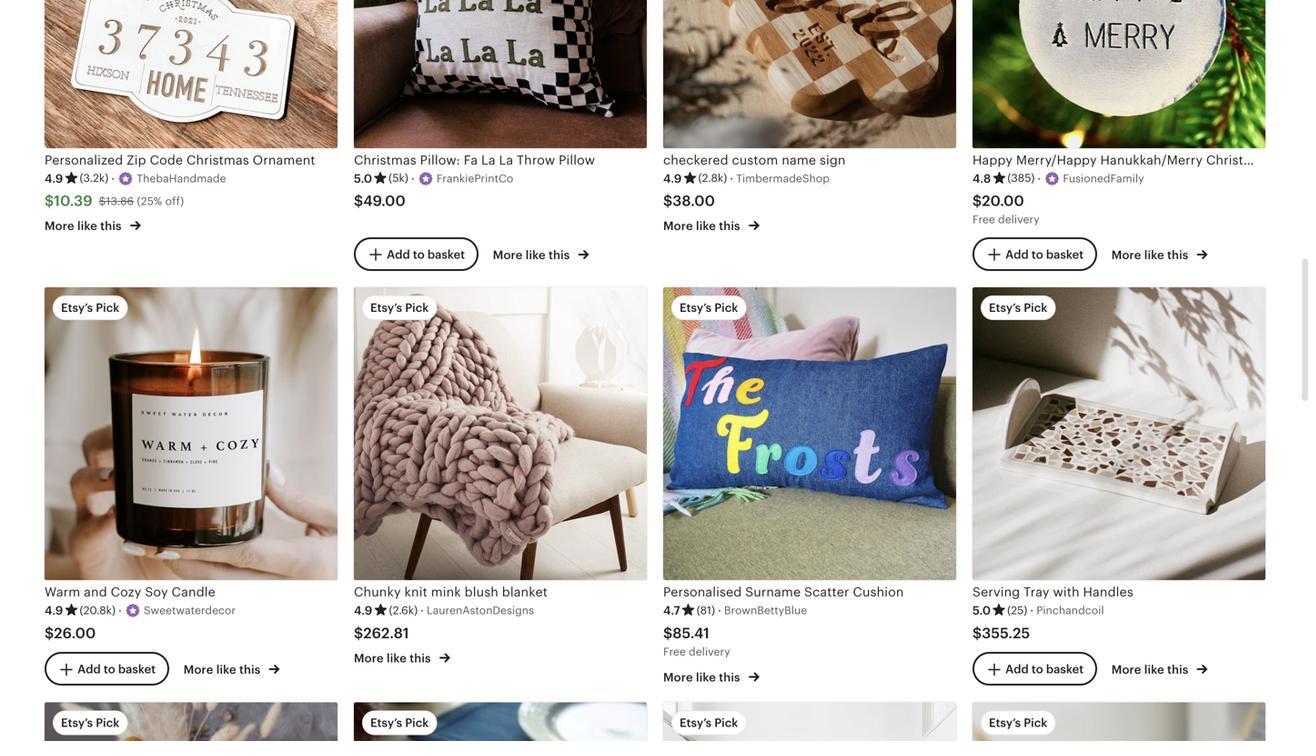 Task type: locate. For each thing, give the bounding box(es) containing it.
laurenastondesigns
[[427, 605, 534, 617]]

serving tray with handles
[[973, 585, 1133, 600]]

zip
[[127, 153, 146, 167]]

$ inside $ 20.00 free delivery
[[973, 193, 982, 209]]

christmas pillow: fa la la throw pillow, checker holiday cushion, winter home decor, black and white image
[[354, 0, 647, 148]]

personalized
[[45, 153, 123, 167]]

(2.6k)
[[389, 604, 418, 617]]

personalized zip code christmas ornament
[[45, 153, 315, 167]]

1 horizontal spatial delivery
[[998, 213, 1039, 226]]

$ for $ 26.00
[[45, 625, 54, 642]]

to for 355.25
[[1032, 663, 1043, 677]]

to for 20.00
[[1032, 248, 1043, 262]]

christmas pillow: fa la la throw pillow
[[354, 153, 595, 167]]

4.9 for 26.00
[[45, 604, 63, 618]]

1 horizontal spatial free
[[973, 213, 995, 226]]

christmas
[[187, 153, 249, 167], [354, 153, 416, 167]]

pinchandcoil
[[1036, 605, 1104, 617]]

4.9
[[45, 172, 63, 185], [663, 172, 682, 185], [45, 604, 63, 618], [354, 604, 372, 618]]

add to basket button
[[354, 237, 479, 271], [973, 237, 1097, 271], [45, 652, 169, 686], [973, 652, 1097, 686]]

add down 49.00
[[387, 248, 410, 262]]

4.9 down chunky
[[354, 604, 372, 618]]

add to basket button down 26.00
[[45, 652, 169, 686]]

pick for pattern - christmas tree garland - crochet pattern, home decoration, crochet ornament, gift wrapping, diy, 5 languages image
[[1024, 716, 1047, 730]]

(5k)
[[389, 172, 408, 184]]

1 christmas from the left
[[187, 153, 249, 167]]

like
[[77, 219, 97, 233], [696, 219, 716, 233], [526, 248, 546, 262], [1144, 248, 1164, 262], [387, 652, 407, 665], [216, 663, 236, 677], [1144, 663, 1164, 677], [696, 671, 716, 684]]

· right (2.6k)
[[420, 604, 424, 618]]

· right (5k)
[[411, 172, 415, 185]]

5.0 down serving
[[973, 604, 991, 618]]

4.9 for 10.39
[[45, 172, 63, 185]]

delivery down 20.00
[[998, 213, 1039, 226]]

cozy
[[111, 585, 141, 600]]

etsy's pick for chunky knit mink blush blanket - giant knit blush blanket - blush throw blanket - merino wool throw - blush knit blanket - wedding gift image
[[370, 301, 429, 315]]

$ for $ 85.41 free delivery
[[663, 625, 673, 642]]

delivery inside $ 20.00 free delivery
[[998, 213, 1039, 226]]

free inside $ 20.00 free delivery
[[973, 213, 995, 226]]

free for 20.00
[[973, 213, 995, 226]]

free down '85.41' at the right
[[663, 646, 686, 658]]

etsy's for personalised surname scatter cushion image at the right
[[680, 301, 711, 315]]

etsy's
[[61, 301, 93, 315], [370, 301, 402, 315], [680, 301, 711, 315], [989, 301, 1021, 315], [61, 716, 93, 730], [370, 716, 402, 730], [680, 716, 711, 730], [989, 716, 1021, 730]]

etsy's for handcrafted wooden christmas tree charcuterie board image
[[370, 716, 402, 730]]

add to basket button for 20.00
[[973, 237, 1097, 271]]

etsy's pick link
[[45, 703, 338, 741], [354, 703, 647, 741], [663, 703, 956, 741], [973, 703, 1265, 741]]

add
[[387, 248, 410, 262], [1005, 248, 1029, 262], [77, 663, 101, 677], [1005, 663, 1029, 677]]

basket for 49.00
[[427, 248, 465, 262]]

serving tray with handles, decorative mosaic tray, rectangular serving platter, ceramic tray with natural and pink tones image
[[973, 288, 1265, 581]]

free inside $ 85.41 free delivery
[[663, 646, 686, 658]]

1 horizontal spatial christmas
[[354, 153, 416, 167]]

$ for $ 20.00 free delivery
[[973, 193, 982, 209]]

0 horizontal spatial free
[[663, 646, 686, 658]]

4.7
[[663, 604, 680, 618]]

add to basket for 26.00
[[77, 663, 156, 677]]

5.0 up "$ 49.00"
[[354, 172, 372, 185]]

5.0 for 355.25
[[973, 604, 991, 618]]

orange cinnamon - artisanal candle scented with natural soy wax image
[[45, 703, 338, 741]]

add for 49.00
[[387, 248, 410, 262]]

4 etsy's pick link from the left
[[973, 703, 1265, 741]]

etsy's pick
[[61, 301, 119, 315], [370, 301, 429, 315], [680, 301, 738, 315], [989, 301, 1047, 315], [61, 716, 119, 730], [370, 716, 429, 730], [680, 716, 738, 730], [989, 716, 1047, 730]]

etsy's pick for pattern - christmas tree garland - crochet pattern, home decoration, crochet ornament, gift wrapping, diy, 5 languages image
[[989, 716, 1047, 730]]

la
[[481, 153, 496, 167], [499, 153, 513, 167]]

1 horizontal spatial la
[[499, 153, 513, 167]]

add to basket for 20.00
[[1005, 248, 1084, 262]]

1 vertical spatial delivery
[[689, 646, 730, 658]]

more
[[45, 219, 74, 233], [663, 219, 693, 233], [493, 248, 523, 262], [1111, 248, 1141, 262], [354, 652, 384, 665], [184, 663, 213, 677], [1111, 663, 1141, 677], [663, 671, 693, 684]]

christmas up (5k)
[[354, 153, 416, 167]]

cushion
[[853, 585, 904, 600]]

0 horizontal spatial delivery
[[689, 646, 730, 658]]

4.9 down warm
[[45, 604, 63, 618]]

warm
[[45, 585, 80, 600]]

chunky knit mink blush blanket - giant knit blush blanket - blush throw blanket - merino wool throw - blush knit blanket - wedding gift image
[[354, 288, 647, 581]]

$ 26.00
[[45, 625, 96, 642]]

add down $ 20.00 free delivery
[[1005, 248, 1029, 262]]

1 vertical spatial 5.0
[[973, 604, 991, 618]]

basket down the fusionedfamily
[[1046, 248, 1084, 262]]

(385)
[[1007, 172, 1035, 184]]

la right fa
[[481, 153, 496, 167]]

4.9 up $ 38.00 at right
[[663, 172, 682, 185]]

to
[[413, 248, 425, 262], [1032, 248, 1043, 262], [104, 663, 115, 677], [1032, 663, 1043, 677]]

pick for handcrafted wooden christmas tree charcuterie board image
[[405, 716, 429, 730]]

2 la from the left
[[499, 153, 513, 167]]

chunky
[[354, 585, 401, 600]]

with
[[1053, 585, 1080, 600]]

(25%
[[137, 195, 162, 208]]

basket down frankieprintco
[[427, 248, 465, 262]]

delivery inside $ 85.41 free delivery
[[689, 646, 730, 658]]

blanket
[[502, 585, 548, 600]]

add down 26.00
[[77, 663, 101, 677]]

0 vertical spatial 5.0
[[354, 172, 372, 185]]

add to basket button for 49.00
[[354, 237, 479, 271]]

·
[[111, 172, 115, 185], [411, 172, 415, 185], [730, 172, 733, 185], [1037, 172, 1041, 185], [118, 604, 122, 618], [420, 604, 424, 618], [718, 604, 721, 618], [1030, 604, 1034, 618]]

$ 49.00
[[354, 193, 406, 209]]

(3.2k)
[[80, 172, 109, 184]]

more like this
[[45, 219, 125, 233], [663, 219, 743, 233], [493, 248, 573, 262], [1111, 248, 1191, 262], [354, 652, 434, 665], [184, 663, 264, 677], [1111, 663, 1191, 677], [663, 671, 743, 684]]

scatter
[[804, 585, 849, 600]]

0 horizontal spatial christmas
[[187, 153, 249, 167]]

1 vertical spatial free
[[663, 646, 686, 658]]

personalised surname scatter cushion
[[663, 585, 904, 600]]

pick
[[96, 301, 119, 315], [405, 301, 429, 315], [714, 301, 738, 315], [1024, 301, 1047, 315], [96, 716, 119, 730], [405, 716, 429, 730], [714, 716, 738, 730], [1024, 716, 1047, 730]]

free
[[973, 213, 995, 226], [663, 646, 686, 658]]

etsy's pick for handcrafted wooden christmas tree charcuterie board image
[[370, 716, 429, 730]]

$
[[45, 193, 54, 209], [354, 193, 363, 209], [663, 193, 673, 209], [973, 193, 982, 209], [99, 195, 106, 208], [45, 625, 54, 642], [354, 625, 363, 642], [663, 625, 673, 642], [973, 625, 982, 642]]

pick for textile wall hanging - mountain landscape tapestry - fabric wall hanging - modern cabin decor - statement wall art - living room wall art image
[[714, 716, 738, 730]]

0 horizontal spatial 5.0
[[354, 172, 372, 185]]

basket
[[427, 248, 465, 262], [1046, 248, 1084, 262], [118, 663, 156, 677], [1046, 663, 1084, 677]]

add for 355.25
[[1005, 663, 1029, 677]]

· right (385)
[[1037, 172, 1041, 185]]

more down frankieprintco
[[493, 248, 523, 262]]

add to basket down 26.00
[[77, 663, 156, 677]]

sweetwaterdecor
[[144, 605, 236, 617]]

262.81
[[363, 625, 409, 642]]

pick for chunky knit mink blush blanket - giant knit blush blanket - blush throw blanket - merino wool throw - blush knit blanket - wedding gift image
[[405, 301, 429, 315]]

delivery
[[998, 213, 1039, 226], [689, 646, 730, 658]]

1 horizontal spatial 5.0
[[973, 604, 991, 618]]

add to basket button for 26.00
[[45, 652, 169, 686]]

basket down '· pinchandcoil'
[[1046, 663, 1084, 677]]

add to basket button down 355.25
[[973, 652, 1097, 686]]

add to basket
[[387, 248, 465, 262], [1005, 248, 1084, 262], [77, 663, 156, 677], [1005, 663, 1084, 677]]

etsy's for pattern - christmas tree garland - crochet pattern, home decoration, crochet ornament, gift wrapping, diy, 5 languages image
[[989, 716, 1021, 730]]

0 horizontal spatial la
[[481, 153, 496, 167]]

to for 26.00
[[104, 663, 115, 677]]

more up pattern - christmas tree garland - crochet pattern, home decoration, crochet ornament, gift wrapping, diy, 5 languages image
[[1111, 663, 1141, 677]]

add to basket down 355.25
[[1005, 663, 1084, 677]]

4.9 up 10.39
[[45, 172, 63, 185]]

more like this link
[[45, 216, 141, 235], [663, 216, 760, 235], [493, 245, 589, 264], [1111, 245, 1208, 264], [354, 648, 450, 667], [184, 660, 280, 679], [1111, 660, 1208, 679], [663, 667, 760, 686]]

la left throw
[[499, 153, 513, 167]]

4.9 for 38.00
[[663, 172, 682, 185]]

chunky knit mink blush blanket
[[354, 585, 548, 600]]

delivery for 20.00
[[998, 213, 1039, 226]]

handcrafted wooden christmas tree charcuterie board image
[[354, 703, 647, 741]]

$ 355.25
[[973, 625, 1030, 642]]

custom
[[732, 153, 778, 167]]

add down 355.25
[[1005, 663, 1029, 677]]

$ 85.41 free delivery
[[663, 625, 730, 658]]

delivery down '85.41' at the right
[[689, 646, 730, 658]]

add to basket button down $ 20.00 free delivery
[[973, 237, 1097, 271]]

basket up orange cinnamon - artisanal candle scented with natural soy wax image
[[118, 663, 156, 677]]

1 etsy's pick link from the left
[[45, 703, 338, 741]]

0 vertical spatial delivery
[[998, 213, 1039, 226]]

add to basket down 49.00
[[387, 248, 465, 262]]

(2.8k)
[[698, 172, 727, 184]]

more down $ 38.00 at right
[[663, 219, 693, 233]]

this
[[100, 219, 122, 233], [719, 219, 740, 233], [549, 248, 570, 262], [1167, 248, 1188, 262], [410, 652, 431, 665], [239, 663, 261, 677], [1167, 663, 1188, 677], [719, 671, 740, 684]]

5.0
[[354, 172, 372, 185], [973, 604, 991, 618]]

free down 20.00
[[973, 213, 995, 226]]

free for 85.41
[[663, 646, 686, 658]]

christmas up thebahandmade
[[187, 153, 249, 167]]

0 vertical spatial free
[[973, 213, 995, 226]]

add to basket down $ 20.00 free delivery
[[1005, 248, 1084, 262]]

13.86
[[106, 195, 134, 208]]

tray
[[1024, 585, 1049, 600]]

$ for $ 355.25
[[973, 625, 982, 642]]

$ inside $ 85.41 free delivery
[[663, 625, 673, 642]]

add to basket button down 49.00
[[354, 237, 479, 271]]

etsy's pick for personalised surname scatter cushion image at the right
[[680, 301, 738, 315]]

sign
[[820, 153, 846, 167]]

3 etsy's pick link from the left
[[663, 703, 956, 741]]



Task type: describe. For each thing, give the bounding box(es) containing it.
(20.8k)
[[80, 604, 116, 617]]

personalized zip code christmas ornament, home laser cut ornament, hometown local ornament, christmas gift tag, holiday ornament, city image
[[45, 0, 338, 148]]

$ for $ 49.00
[[354, 193, 363, 209]]

blush
[[465, 585, 498, 600]]

add to basket for 355.25
[[1005, 663, 1084, 677]]

etsy's pick for orange cinnamon - artisanal candle scented with natural soy wax image
[[61, 716, 119, 730]]

1 la from the left
[[481, 153, 496, 167]]

$ for $ 10.39 $ 13.86 (25% off)
[[45, 193, 54, 209]]

· right "(25)" at the bottom
[[1030, 604, 1034, 618]]

etsy's for chunky knit mink blush blanket - giant knit blush blanket - blush throw blanket - merino wool throw - blush knit blanket - wedding gift image
[[370, 301, 402, 315]]

personalised
[[663, 585, 742, 600]]

add for 26.00
[[77, 663, 101, 677]]

pattern - christmas tree garland - crochet pattern, home decoration, crochet ornament, gift wrapping, diy, 5 languages image
[[973, 703, 1265, 741]]

etsy's for textile wall hanging - mountain landscape tapestry - fabric wall hanging - modern cabin decor - statement wall art - living room wall art image
[[680, 716, 711, 730]]

$ 262.81
[[354, 625, 409, 642]]

delivery for 85.41
[[689, 646, 730, 658]]

4.8
[[973, 172, 991, 185]]

fusionedfamily
[[1063, 172, 1144, 185]]

code
[[150, 153, 183, 167]]

· timbermadeshop
[[730, 172, 830, 185]]

warm and cozy soy candle
[[45, 585, 216, 600]]

· down 'cozy'
[[118, 604, 122, 618]]

49.00
[[363, 193, 406, 209]]

26.00
[[54, 625, 96, 642]]

pick for personalised surname scatter cushion image at the right
[[714, 301, 738, 315]]

$ for $ 262.81
[[354, 625, 363, 642]]

checkered custom name sign | personalized wedding gift for the newlyweds, family name wall hanging home decor, housewarming gift, small image
[[663, 0, 956, 148]]

more down $ 85.41 free delivery
[[663, 671, 693, 684]]

checkered custom name sign
[[663, 153, 846, 167]]

etsy's pick for warm and cozy soy candle | amber jar candle | christmas candle | holiday candle | winter scented candle | christmas gift | farmhouse decor image
[[61, 301, 119, 315]]

to for 49.00
[[413, 248, 425, 262]]

more down the fusionedfamily
[[1111, 248, 1141, 262]]

add for 20.00
[[1005, 248, 1029, 262]]

pick for warm and cozy soy candle | amber jar candle | christmas candle | holiday candle | winter scented candle | christmas gift | farmhouse decor image
[[96, 301, 119, 315]]

38.00
[[673, 193, 715, 209]]

checkered
[[663, 153, 728, 167]]

(81)
[[697, 604, 715, 617]]

thebahandmade
[[137, 172, 226, 185]]

more down 10.39
[[45, 219, 74, 233]]

· right (2.8k)
[[730, 172, 733, 185]]

etsy's for serving tray with handles, decorative mosaic tray, rectangular serving platter, ceramic tray with natural and pink tones image
[[989, 301, 1021, 315]]

soy
[[145, 585, 168, 600]]

handles
[[1083, 585, 1133, 600]]

· pinchandcoil
[[1030, 604, 1104, 618]]

mink
[[431, 585, 461, 600]]

textile wall hanging - mountain landscape tapestry - fabric wall hanging - modern cabin decor - statement wall art - living room wall art image
[[663, 703, 956, 741]]

timbermadeshop
[[736, 172, 830, 185]]

and
[[84, 585, 107, 600]]

85.41
[[673, 625, 710, 642]]

personalised surname scatter cushion image
[[663, 288, 956, 581]]

$ 20.00 free delivery
[[973, 193, 1039, 226]]

· brownbettyblue
[[718, 604, 807, 618]]

· right (3.2k)
[[111, 172, 115, 185]]

basket for 20.00
[[1046, 248, 1084, 262]]

basket for 26.00
[[118, 663, 156, 677]]

off)
[[165, 195, 184, 208]]

etsy's pick for serving tray with handles, decorative mosaic tray, rectangular serving platter, ceramic tray with natural and pink tones image
[[989, 301, 1047, 315]]

$ inside $ 10.39 $ 13.86 (25% off)
[[99, 195, 106, 208]]

add to basket button for 355.25
[[973, 652, 1097, 686]]

5.0 for 49.00
[[354, 172, 372, 185]]

2 christmas from the left
[[354, 153, 416, 167]]

10.39
[[54, 193, 92, 209]]

more up orange cinnamon - artisanal candle scented with natural soy wax image
[[184, 663, 213, 677]]

2 etsy's pick link from the left
[[354, 703, 647, 741]]

warm and cozy soy candle | amber jar candle | christmas candle | holiday candle | winter scented candle | christmas gift | farmhouse decor image
[[45, 288, 338, 581]]

$ 10.39 $ 13.86 (25% off)
[[45, 193, 184, 209]]

(25)
[[1007, 604, 1027, 617]]

add to basket for 49.00
[[387, 248, 465, 262]]

name
[[782, 153, 816, 167]]

happy merry/happy hanukkah/merry christmas/happy merry/hanukkah decoration/fusioned family/judeo christian/interfaith/gift for jewish family image
[[973, 0, 1265, 148]]

surname
[[745, 585, 801, 600]]

etsy's pick for textile wall hanging - mountain landscape tapestry - fabric wall hanging - modern cabin decor - statement wall art - living room wall art image
[[680, 716, 738, 730]]

355.25
[[982, 625, 1030, 642]]

throw
[[517, 153, 555, 167]]

pick for orange cinnamon - artisanal candle scented with natural soy wax image
[[96, 716, 119, 730]]

pillow:
[[420, 153, 460, 167]]

more down $ 262.81
[[354, 652, 384, 665]]

20.00
[[982, 193, 1024, 209]]

$ 38.00
[[663, 193, 715, 209]]

fa
[[464, 153, 478, 167]]

etsy's for warm and cozy soy candle | amber jar candle | christmas candle | holiday candle | winter scented candle | christmas gift | farmhouse decor image
[[61, 301, 93, 315]]

ornament
[[253, 153, 315, 167]]

brownbettyblue
[[724, 605, 807, 617]]

· right (81)
[[718, 604, 721, 618]]

frankieprintco
[[436, 172, 513, 185]]

serving
[[973, 585, 1020, 600]]

4.9 for 262.81
[[354, 604, 372, 618]]

pick for serving tray with handles, decorative mosaic tray, rectangular serving platter, ceramic tray with natural and pink tones image
[[1024, 301, 1047, 315]]

etsy's for orange cinnamon - artisanal candle scented with natural soy wax image
[[61, 716, 93, 730]]

$ for $ 38.00
[[663, 193, 673, 209]]

basket for 355.25
[[1046, 663, 1084, 677]]

candle
[[171, 585, 216, 600]]

· laurenastondesigns
[[420, 604, 534, 618]]

pillow
[[559, 153, 595, 167]]

knit
[[404, 585, 427, 600]]



Task type: vqa. For each thing, say whether or not it's contained in the screenshot.
"Checkered Custom Name Sign | Personalized Wedding Gift For The Newlyweds, Family Name Wall Hanging Home Decor, Housewarming Gift, Small" image
yes



